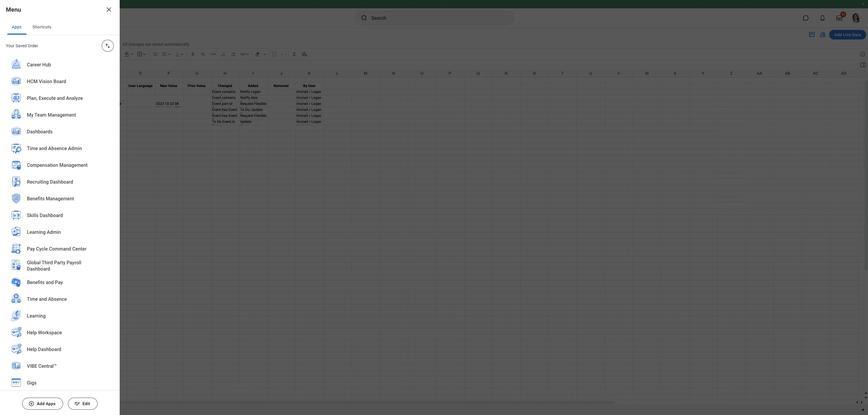 Task type: vqa. For each thing, say whether or not it's contained in the screenshot.
Incident Location
no



Task type: describe. For each thing, give the bounding box(es) containing it.
my team management link
[[7, 107, 113, 124]]

working for employee's
[[71, 31, 94, 38]]

time and absence admin link
[[7, 140, 113, 158]]

my team management
[[27, 112, 76, 118]]

and for time and absence
[[39, 297, 47, 302]]

time down benefits and pay
[[27, 297, 38, 302]]

menus menu bar
[[16, 40, 120, 48]]

update employee's working time button
[[16, 31, 119, 39]]

help for help dashboard
[[27, 347, 37, 353]]

learning admin link
[[7, 224, 113, 241]]

1 horizontal spatial pay
[[55, 280, 63, 286]]

add zero image
[[230, 51, 236, 57]]

dashboard for help
[[38, 347, 61, 353]]

shortcuts button
[[28, 19, 56, 35]]

add live data
[[834, 32, 861, 37]]

your saved order
[[6, 43, 38, 48]]

benefits management
[[27, 196, 74, 202]]

search image
[[361, 14, 368, 22]]

learning link
[[7, 308, 113, 325]]

close environment banner image
[[861, 2, 865, 6]]

edit button
[[68, 398, 98, 410]]

and for time and absence admin
[[39, 146, 47, 151]]

hub
[[42, 62, 51, 68]]

time and absence link
[[7, 291, 113, 309]]

activity stream image
[[808, 31, 815, 38]]

plan,
[[27, 96, 38, 101]]

apps button
[[7, 19, 27, 35]]

help workspace link
[[7, 325, 113, 342]]

saved
[[152, 42, 163, 47]]

add apps button
[[22, 398, 63, 410]]

shortcuts
[[33, 25, 52, 29]]

eraser image
[[254, 51, 260, 57]]

benefits and pay link
[[7, 274, 113, 292]]

global navigation dialog
[[0, 0, 120, 415]]

center
[[72, 246, 86, 252]]

x image
[[105, 6, 113, 13]]

benefits and pay
[[27, 280, 63, 286]]

help dashboard link
[[7, 341, 113, 359]]

party
[[54, 260, 65, 266]]

sort image
[[105, 43, 111, 49]]

compensation
[[27, 163, 58, 168]]

time and absence admin
[[27, 146, 82, 151]]

vibe central™
[[27, 364, 57, 369]]

dashboards
[[27, 129, 53, 135]]

execute
[[39, 96, 56, 101]]

compensation management link
[[7, 157, 113, 174]]

vibe central™ link
[[7, 358, 113, 376]]

add for add apps
[[37, 402, 45, 406]]

1 vertical spatial admin
[[47, 230, 61, 235]]

1 horizontal spatial admin
[[68, 146, 82, 151]]

dashboards link
[[7, 124, 113, 141]]

learning for learning admin
[[27, 230, 46, 235]]

percentage image
[[200, 51, 206, 57]]

all changes are saved automatically button
[[120, 41, 189, 47]]

dashboard for recruiting
[[50, 179, 73, 185]]

chart image
[[302, 51, 308, 57]]

inbox large image
[[836, 15, 842, 21]]

text wrap image
[[152, 51, 158, 57]]

thousands comma image
[[210, 51, 216, 57]]

time and absence
[[27, 297, 67, 302]]

tab list containing apps
[[0, 19, 120, 35]]

time down dashboards
[[27, 146, 38, 151]]

career hub link
[[7, 57, 113, 74]]

and left analyze
[[57, 96, 65, 101]]

career
[[27, 62, 41, 68]]

skills dashboard link
[[7, 207, 113, 225]]

recruiting
[[27, 179, 49, 185]]

text edit image
[[74, 401, 80, 407]]

management for benefits management
[[46, 196, 74, 202]]

command
[[49, 246, 71, 252]]



Task type: locate. For each thing, give the bounding box(es) containing it.
admin down dashboards link
[[68, 146, 82, 151]]

management
[[48, 112, 76, 118], [59, 163, 88, 168], [46, 196, 74, 202]]

dashboard for skills
[[40, 213, 63, 219]]

add left the live
[[834, 32, 842, 37]]

help left workspace
[[27, 330, 37, 336]]

dashboard inside global third party payroll dashboard
[[27, 266, 50, 272]]

saved
[[16, 43, 27, 48]]

working inside button
[[54, 407, 70, 412]]

media classroom image
[[819, 31, 826, 38]]

0 vertical spatial learning
[[27, 230, 46, 235]]

list containing career hub
[[0, 57, 120, 396]]

fx image
[[19, 62, 26, 69]]

profile logan mcneil element
[[848, 11, 864, 25]]

absence down dashboards link
[[48, 146, 67, 151]]

compensation management
[[27, 163, 88, 168]]

global third party payroll dashboard
[[27, 260, 81, 272]]

management down plan, execute and analyze link
[[48, 112, 76, 118]]

and up time and absence
[[46, 280, 54, 286]]

0 vertical spatial apps
[[12, 25, 22, 29]]

dashboard
[[50, 179, 73, 185], [40, 213, 63, 219], [27, 266, 50, 272], [38, 347, 61, 353]]

add inside button
[[834, 32, 842, 37]]

admin up "pay cycle command center" at bottom
[[47, 230, 61, 235]]

working inside button
[[71, 31, 94, 38]]

edit
[[83, 402, 90, 406]]

help
[[27, 330, 37, 336], [27, 347, 37, 353]]

learning up help workspace
[[27, 313, 46, 319]]

1 vertical spatial learning
[[27, 313, 46, 319]]

absence inside time and absence admin link
[[48, 146, 67, 151]]

payroll
[[67, 260, 81, 266]]

benefits management link
[[7, 191, 113, 208]]

add up employees
[[37, 402, 45, 406]]

1 vertical spatial working
[[54, 407, 70, 412]]

and for benefits and pay
[[46, 280, 54, 286]]

global
[[27, 260, 41, 266]]

0 vertical spatial pay
[[27, 246, 35, 252]]

benefits down global
[[27, 280, 45, 286]]

data
[[852, 32, 861, 37]]

1 vertical spatial apps
[[46, 402, 56, 406]]

workspace
[[38, 330, 62, 336]]

1 absence from the top
[[48, 146, 67, 151]]

working
[[71, 31, 94, 38], [54, 407, 70, 412]]

0 horizontal spatial admin
[[47, 230, 61, 235]]

hcm vision board link
[[7, 73, 113, 91]]

board
[[53, 79, 66, 84]]

analyze
[[66, 96, 83, 101]]

0 vertical spatial admin
[[68, 146, 82, 151]]

plan, execute and analyze link
[[7, 90, 113, 107]]

vision
[[39, 79, 52, 84]]

plan, execute and analyze
[[27, 96, 83, 101]]

chevron up circle image
[[860, 51, 866, 57]]

management down time and absence admin link
[[59, 163, 88, 168]]

and
[[57, 96, 65, 101], [39, 146, 47, 151], [46, 280, 54, 286], [39, 297, 47, 302]]

add for add live data
[[834, 32, 842, 37]]

0 vertical spatial management
[[48, 112, 76, 118]]

2 vertical spatial management
[[46, 196, 74, 202]]

working up 'menus' menu bar
[[71, 31, 94, 38]]

learning
[[27, 230, 46, 235], [27, 313, 46, 319]]

plus circle image
[[28, 401, 34, 407]]

grid
[[0, 70, 868, 415]]

employee's
[[40, 31, 70, 38]]

toolbar container region
[[0, 48, 857, 60]]

admin
[[68, 146, 82, 151], [47, 230, 61, 235]]

pay
[[27, 246, 35, 252], [55, 280, 63, 286]]

hcm
[[27, 79, 38, 84]]

apps up update employees working time
[[46, 402, 56, 406]]

management for compensation management
[[59, 163, 88, 168]]

working down add apps
[[54, 407, 70, 412]]

apps inside add apps button
[[46, 402, 56, 406]]

learning for learning
[[27, 313, 46, 319]]

2 benefits from the top
[[27, 280, 45, 286]]

absence for time and absence
[[48, 297, 67, 302]]

apps inside apps button
[[12, 25, 22, 29]]

autosum image
[[291, 51, 297, 57]]

apps down menu
[[12, 25, 22, 29]]

0 vertical spatial update
[[19, 31, 38, 38]]

formula editor image
[[859, 61, 866, 69]]

update inside button
[[19, 407, 32, 412]]

dashboard down global
[[27, 266, 50, 272]]

add inside button
[[37, 402, 45, 406]]

benefits for benefits and pay
[[27, 280, 45, 286]]

pay cycle command center link
[[7, 241, 113, 258]]

absence for time and absence admin
[[48, 146, 67, 151]]

0 horizontal spatial pay
[[27, 246, 35, 252]]

banner
[[0, 0, 868, 28]]

add apps
[[37, 402, 56, 406]]

2 learning from the top
[[27, 313, 46, 319]]

apps
[[12, 25, 22, 29], [46, 402, 56, 406]]

1 horizontal spatial apps
[[46, 402, 56, 406]]

benefits for benefits management
[[27, 196, 45, 202]]

1 benefits from the top
[[27, 196, 45, 202]]

recruiting dashboard link
[[7, 174, 113, 191]]

recruiting dashboard
[[27, 179, 73, 185]]

2 help from the top
[[27, 347, 37, 353]]

2 absence from the top
[[48, 297, 67, 302]]

changes
[[128, 42, 144, 47]]

central™
[[38, 364, 57, 369]]

skills
[[27, 213, 38, 219]]

management down the recruiting dashboard link on the top left
[[46, 196, 74, 202]]

1 vertical spatial benefits
[[27, 280, 45, 286]]

skills dashboard
[[27, 213, 63, 219]]

1 vertical spatial help
[[27, 347, 37, 353]]

time down text edit icon
[[71, 407, 80, 412]]

and up the compensation
[[39, 146, 47, 151]]

team
[[35, 112, 47, 118]]

update for update employees working time
[[19, 407, 32, 412]]

automatically
[[164, 42, 189, 47]]

update employees working time
[[19, 407, 80, 412]]

1 learning from the top
[[27, 230, 46, 235]]

1 horizontal spatial add
[[834, 32, 842, 37]]

update
[[19, 31, 38, 38], [19, 407, 32, 412]]

all changes are saved automatically
[[123, 42, 189, 47]]

time
[[95, 31, 109, 38], [27, 146, 38, 151], [27, 297, 38, 302], [71, 407, 80, 412]]

time inside button
[[71, 407, 80, 412]]

update up order
[[19, 31, 38, 38]]

update down plus circle image
[[19, 407, 32, 412]]

None text field
[[1, 61, 18, 69]]

1 help from the top
[[27, 330, 37, 336]]

your
[[6, 43, 14, 48]]

add live data button
[[829, 30, 866, 39]]

employees
[[33, 407, 53, 412]]

0 horizontal spatial add
[[37, 402, 45, 406]]

vibe
[[27, 364, 37, 369]]

all
[[123, 42, 127, 47]]

absence
[[48, 146, 67, 151], [48, 297, 67, 302]]

update for update employee's working time
[[19, 31, 38, 38]]

tab list
[[0, 19, 120, 35]]

1 vertical spatial pay
[[55, 280, 63, 286]]

0 vertical spatial working
[[71, 31, 94, 38]]

learning admin
[[27, 230, 61, 235]]

0 horizontal spatial working
[[54, 407, 70, 412]]

help up vibe
[[27, 347, 37, 353]]

menu
[[6, 6, 21, 13]]

0 vertical spatial add
[[834, 32, 842, 37]]

working for employees
[[54, 407, 70, 412]]

help dashboard
[[27, 347, 61, 353]]

help workspace
[[27, 330, 62, 336]]

live
[[843, 32, 851, 37]]

are
[[145, 42, 151, 47]]

order
[[28, 43, 38, 48]]

dashboard down compensation management link
[[50, 179, 73, 185]]

list
[[0, 57, 120, 396]]

career hub
[[27, 62, 51, 68]]

1 horizontal spatial working
[[71, 31, 94, 38]]

and down benefits and pay
[[39, 297, 47, 302]]

update employees working time button
[[16, 405, 82, 414]]

absence down benefits and pay link
[[48, 297, 67, 302]]

1 vertical spatial management
[[59, 163, 88, 168]]

0 vertical spatial benefits
[[27, 196, 45, 202]]

add
[[834, 32, 842, 37], [37, 402, 45, 406]]

pay left cycle
[[27, 246, 35, 252]]

dashboard down benefits management
[[40, 213, 63, 219]]

dollar sign image
[[190, 51, 196, 57]]

learning down skills
[[27, 230, 46, 235]]

third
[[42, 260, 53, 266]]

0 vertical spatial absence
[[48, 146, 67, 151]]

benefits
[[27, 196, 45, 202], [27, 280, 45, 286]]

notifications large image
[[820, 15, 826, 21]]

0 horizontal spatial apps
[[12, 25, 22, 29]]

time up sort image
[[95, 31, 109, 38]]

hcm vision board
[[27, 79, 66, 84]]

help for help workspace
[[27, 330, 37, 336]]

benefits down 'recruiting'
[[27, 196, 45, 202]]

my
[[27, 112, 33, 118]]

remove zero image
[[220, 51, 226, 57]]

absence inside time and absence link
[[48, 297, 67, 302]]

1 vertical spatial add
[[37, 402, 45, 406]]

cycle
[[36, 246, 48, 252]]

pay cycle command center
[[27, 246, 86, 252]]

0 vertical spatial help
[[27, 330, 37, 336]]

gigs link
[[7, 375, 113, 392]]

1 vertical spatial absence
[[48, 297, 67, 302]]

gigs
[[27, 380, 37, 386]]

dashboard down workspace
[[38, 347, 61, 353]]

pay up time and absence link
[[55, 280, 63, 286]]

time inside button
[[95, 31, 109, 38]]

1 vertical spatial update
[[19, 407, 32, 412]]

update inside button
[[19, 31, 38, 38]]

update employee's working time
[[19, 31, 109, 38]]



